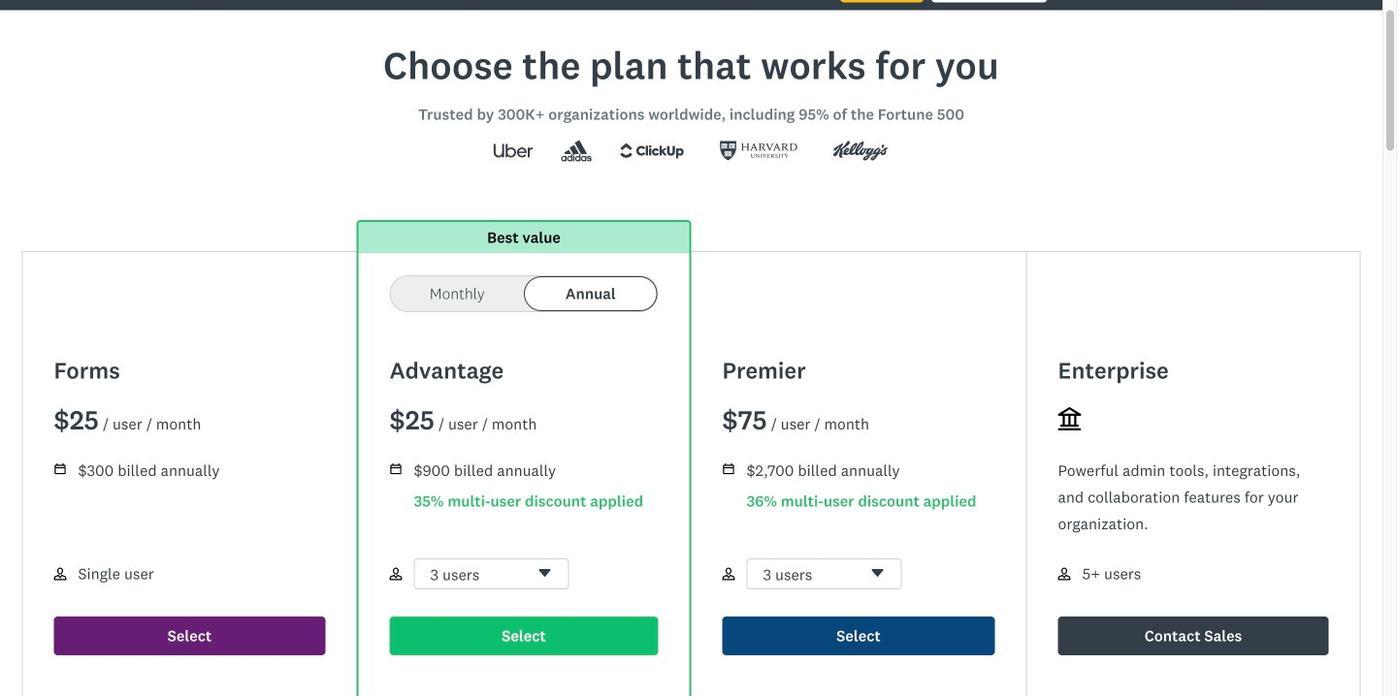 Task type: locate. For each thing, give the bounding box(es) containing it.
uber image
[[476, 135, 551, 166]]

2 user image from the left
[[722, 568, 735, 581]]

1 horizontal spatial user image
[[722, 568, 735, 581]]

3 calendar icon image from the left
[[722, 463, 735, 476]]

1 user image from the left
[[390, 568, 402, 581]]

clickup image
[[602, 135, 702, 166]]

calendar icon image
[[54, 463, 66, 476], [390, 463, 402, 476], [722, 463, 735, 476], [55, 464, 66, 475], [390, 464, 401, 475], [723, 464, 734, 475]]

2 calendar icon image from the left
[[390, 463, 402, 476]]

1 horizontal spatial select menu field
[[747, 559, 902, 591]]

building icon image
[[1058, 408, 1082, 431]]

0 horizontal spatial user image
[[390, 568, 402, 581]]

0 horizontal spatial select menu field
[[414, 559, 569, 591]]

user image
[[390, 568, 402, 581], [722, 568, 735, 581], [1058, 568, 1071, 581]]

2 horizontal spatial user image
[[1058, 568, 1071, 581]]

Select Menu field
[[414, 559, 569, 591], [747, 559, 902, 591]]

5 calendar icon image from the left
[[390, 464, 401, 475]]



Task type: vqa. For each thing, say whether or not it's contained in the screenshot.
Harvard image
yes



Task type: describe. For each thing, give the bounding box(es) containing it.
4 calendar icon image from the left
[[55, 464, 66, 475]]

2 select menu field from the left
[[747, 559, 902, 591]]

6 calendar icon image from the left
[[723, 464, 734, 475]]

user image
[[54, 568, 66, 581]]

1 calendar icon image from the left
[[54, 463, 66, 476]]

3 user image from the left
[[1058, 568, 1071, 581]]

user image for first select menu field from the right
[[722, 568, 735, 581]]

user image for first select menu field from left
[[390, 568, 402, 581]]

adidas image
[[551, 140, 602, 162]]

1 select menu field from the left
[[414, 559, 569, 591]]

kellogg's image
[[816, 135, 907, 166]]

harvard image
[[702, 135, 816, 166]]



